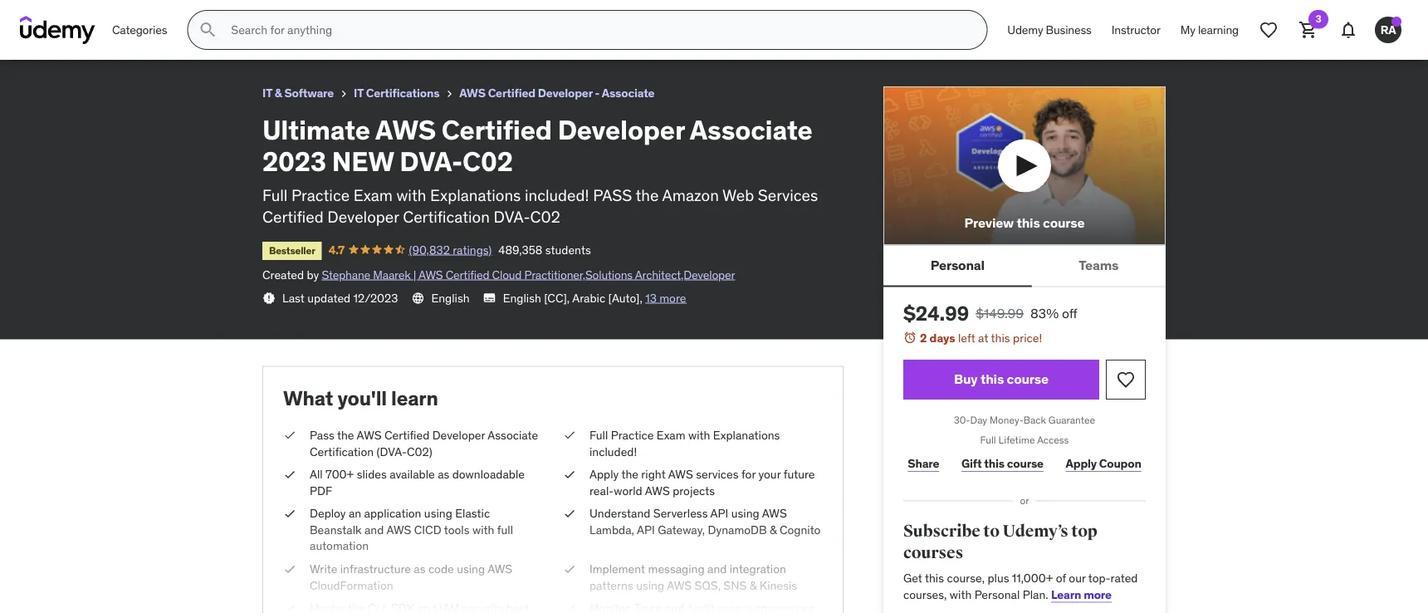 Task type: locate. For each thing, give the bounding box(es) containing it.
course for gift this course
[[1007, 456, 1044, 471]]

(90,832 left submit search icon on the top left of page
[[115, 29, 156, 44]]

& for understand serverless api using aws lambda, api gateway, dynamodb & cognito
[[770, 522, 777, 537]]

dva-
[[364, 7, 396, 24], [400, 145, 463, 178], [494, 207, 530, 227]]

0 vertical spatial c02
[[396, 7, 421, 24]]

0 horizontal spatial it
[[262, 86, 272, 101]]

serverless
[[654, 506, 708, 521]]

1 horizontal spatial dva-
[[400, 145, 463, 178]]

more right 13
[[660, 290, 687, 305]]

api down understand
[[637, 522, 655, 537]]

apply up the real-
[[590, 467, 619, 482]]

489,358 up stephane maarek | aws certified cloud practitioner,solutions architect,developer link
[[499, 242, 543, 257]]

aws down messaging
[[667, 578, 692, 593]]

full inside full practice exam with explanations included!
[[590, 427, 608, 442]]

2023 up software at the top left
[[295, 7, 327, 24]]

maarek
[[373, 267, 411, 282]]

at
[[979, 330, 989, 345]]

1 vertical spatial the
[[337, 427, 354, 442]]

& inside understand serverless api using aws lambda, api gateway, dynamodb & cognito
[[770, 522, 777, 537]]

this up the courses, on the bottom of the page
[[925, 571, 944, 586]]

0 horizontal spatial and
[[365, 522, 384, 537]]

by
[[307, 267, 319, 282]]

0 horizontal spatial dva-
[[364, 7, 396, 24]]

1 horizontal spatial 489,358
[[499, 242, 543, 257]]

architect,developer
[[635, 267, 735, 282]]

english
[[431, 290, 470, 305], [503, 290, 541, 305]]

tab list containing personal
[[884, 245, 1166, 287]]

0 vertical spatial 2023
[[295, 7, 327, 24]]

personal down preview
[[931, 256, 985, 273]]

(90,832 ratings) up '|'
[[409, 242, 492, 257]]

and down application
[[365, 522, 384, 537]]

it certifications
[[354, 86, 440, 101]]

0 horizontal spatial certification
[[310, 444, 374, 459]]

& for implement messaging and integration patterns using aws sqs, sns & kinesis
[[750, 578, 757, 593]]

0 vertical spatial ultimate
[[13, 7, 68, 24]]

0 horizontal spatial 489,358 students
[[205, 29, 297, 44]]

30-
[[954, 413, 971, 426]]

as left "code"
[[414, 561, 426, 576]]

1 vertical spatial exam
[[657, 427, 686, 442]]

& down integration
[[750, 578, 757, 593]]

understand serverless api using aws lambda, api gateway, dynamodb & cognito
[[590, 506, 821, 537]]

new inside ultimate aws certified developer associate 2023 new dva-c02 full practice exam with explanations included! pass the amazon web services certified developer certification dva-c02
[[332, 145, 394, 178]]

$24.99 $149.99 83% off
[[904, 301, 1078, 326]]

api up dynamodb
[[711, 506, 729, 521]]

0 vertical spatial course
[[1043, 214, 1085, 231]]

exam up maarek
[[354, 185, 393, 205]]

0 vertical spatial 489,358
[[205, 29, 249, 44]]

1 horizontal spatial apply
[[1066, 456, 1097, 471]]

dva- up 'it certifications' at the top of the page
[[364, 7, 396, 24]]

it for it & software
[[262, 86, 272, 101]]

certification up '|'
[[403, 207, 490, 227]]

with down "elastic"
[[473, 522, 495, 537]]

0 horizontal spatial more
[[660, 290, 687, 305]]

3 link
[[1289, 10, 1329, 50]]

1 horizontal spatial more
[[1084, 587, 1112, 602]]

the up "world"
[[622, 467, 639, 482]]

aws down application
[[387, 522, 412, 537]]

this inside button
[[1017, 214, 1040, 231]]

0 horizontal spatial c02
[[396, 7, 421, 24]]

the inside the pass the aws certified developer associate certification (dva-c02)
[[337, 427, 354, 442]]

0 horizontal spatial apply
[[590, 467, 619, 482]]

practitioner,solutions
[[524, 267, 633, 282]]

it inside it & software link
[[262, 86, 272, 101]]

this for gift
[[985, 456, 1005, 471]]

1 vertical spatial 2023
[[262, 145, 326, 178]]

1 english from the left
[[431, 290, 470, 305]]

1 horizontal spatial exam
[[657, 427, 686, 442]]

the inside apply the right aws services for your future real-world aws projects
[[622, 467, 639, 482]]

with up services
[[689, 427, 711, 442]]

1 vertical spatial new
[[332, 145, 394, 178]]

english [cc], arabic [auto] , 13 more
[[503, 290, 687, 305]]

4.7 up stephane on the left top of page
[[329, 242, 345, 257]]

0 horizontal spatial bestseller
[[20, 31, 66, 44]]

1 horizontal spatial and
[[708, 561, 727, 576]]

with inside deploy an application using elastic beanstalk and aws cicd tools with full automation
[[473, 522, 495, 537]]

0 vertical spatial 4.7
[[80, 29, 96, 44]]

full
[[497, 522, 513, 537]]

and inside deploy an application using elastic beanstalk and aws cicd tools with full automation
[[365, 522, 384, 537]]

xsmall image for write infrastructure as code using aws cloudformation
[[283, 561, 297, 577]]

0 horizontal spatial included!
[[525, 185, 589, 205]]

apply inside apply the right aws services for your future real-world aws projects
[[590, 467, 619, 482]]

the
[[636, 185, 659, 205], [337, 427, 354, 442], [622, 467, 639, 482]]

0 horizontal spatial api
[[637, 522, 655, 537]]

and up sqs,
[[708, 561, 727, 576]]

1 vertical spatial as
[[414, 561, 426, 576]]

bestseller
[[20, 31, 66, 44], [269, 244, 315, 257]]

0 horizontal spatial 4.7
[[80, 29, 96, 44]]

stephane
[[322, 267, 371, 282]]

this inside "get this course, plus 11,000+ of our top-rated courses, with personal plan."
[[925, 571, 944, 586]]

ratings) left submit search icon on the top left of page
[[159, 29, 198, 44]]

cicd
[[414, 522, 442, 537]]

instructor link
[[1102, 10, 1171, 50]]

certified up c02)
[[385, 427, 430, 442]]

dva- down the certifications
[[400, 145, 463, 178]]

1 horizontal spatial (90,832 ratings)
[[409, 242, 492, 257]]

0 vertical spatial &
[[275, 86, 282, 101]]

using down messaging
[[636, 578, 665, 593]]

2 horizontal spatial &
[[770, 522, 777, 537]]

0 horizontal spatial practice
[[291, 185, 350, 205]]

1 vertical spatial 489,358 students
[[499, 242, 591, 257]]

shopping cart with 3 items image
[[1299, 20, 1319, 40]]

course language image
[[412, 291, 425, 305]]

1 horizontal spatial full
[[590, 427, 608, 442]]

associate for ultimate aws certified developer associate 2023 new dva-c02 full practice exam with explanations included! pass the amazon web services certified developer certification dva-c02
[[690, 113, 813, 146]]

off
[[1062, 305, 1078, 322]]

the right pass in the bottom left of the page
[[337, 427, 354, 442]]

certification inside ultimate aws certified developer associate 2023 new dva-c02 full practice exam with explanations included! pass the amazon web services certified developer certification dva-c02
[[403, 207, 490, 227]]

associate up downloadable
[[488, 427, 538, 442]]

2023 for ultimate aws certified developer associate 2023 new dva-c02
[[295, 7, 327, 24]]

messaging
[[648, 561, 705, 576]]

pass
[[310, 427, 335, 442]]

preview this course button
[[884, 86, 1166, 245]]

full
[[262, 185, 288, 205], [590, 427, 608, 442], [981, 434, 997, 447]]

personal inside "get this course, plus 11,000+ of our top-rated courses, with personal plan."
[[975, 587, 1020, 602]]

aws right '|'
[[419, 267, 443, 282]]

english for english
[[431, 290, 470, 305]]

ratings) up created by stephane maarek | aws certified cloud practitioner,solutions architect,developer
[[453, 242, 492, 257]]

xsmall image
[[443, 87, 456, 101], [262, 291, 276, 305], [283, 466, 297, 483], [283, 505, 297, 522], [563, 561, 576, 577], [283, 600, 297, 613], [563, 600, 576, 613]]

associate right submit search icon on the top left of page
[[230, 7, 292, 24]]

apply coupon
[[1066, 456, 1142, 471]]

alarm image
[[904, 331, 917, 344]]

0 vertical spatial as
[[438, 467, 450, 482]]

4.7 left categories dropdown button
[[80, 29, 96, 44]]

using inside deploy an application using elastic beanstalk and aws cicd tools with full automation
[[424, 506, 453, 521]]

left
[[959, 330, 976, 345]]

1 vertical spatial (90,832
[[409, 242, 450, 257]]

489,358 students up stephane maarek | aws certified cloud practitioner,solutions architect,developer link
[[499, 242, 591, 257]]

associate inside ultimate aws certified developer associate 2023 new dva-c02 full practice exam with explanations included! pass the amazon web services certified developer certification dva-c02
[[690, 113, 813, 146]]

explanations inside full practice exam with explanations included!
[[713, 427, 780, 442]]

1 horizontal spatial students
[[546, 242, 591, 257]]

0 horizontal spatial ultimate
[[13, 7, 68, 24]]

0 vertical spatial more
[[660, 290, 687, 305]]

certified inside the pass the aws certified developer associate certification (dva-c02)
[[385, 427, 430, 442]]

wishlist image
[[1116, 370, 1136, 389]]

the inside ultimate aws certified developer associate 2023 new dva-c02 full practice exam with explanations included! pass the amazon web services certified developer certification dva-c02
[[636, 185, 659, 205]]

with up '|'
[[397, 185, 426, 205]]

aws down right
[[645, 483, 670, 498]]

apply inside button
[[1066, 456, 1097, 471]]

this inside 'button'
[[981, 371, 1004, 388]]

full inside ultimate aws certified developer associate 2023 new dva-c02 full practice exam with explanations included! pass the amazon web services certified developer certification dva-c02
[[262, 185, 288, 205]]

83%
[[1031, 305, 1059, 322]]

this right preview
[[1017, 214, 1040, 231]]

2 vertical spatial &
[[750, 578, 757, 593]]

2023 inside ultimate aws certified developer associate 2023 new dva-c02 full practice exam with explanations included! pass the amazon web services certified developer certification dva-c02
[[262, 145, 326, 178]]

xsmall image for apply the right aws services for your future real-world aws projects
[[563, 466, 576, 483]]

c02 for ultimate aws certified developer associate 2023 new dva-c02
[[396, 7, 421, 24]]

ultimate aws certified developer associate 2023 new dva-c02 full practice exam with explanations included! pass the amazon web services certified developer certification dva-c02
[[262, 113, 818, 227]]

closed captions image
[[483, 291, 496, 304]]

with inside ultimate aws certified developer associate 2023 new dva-c02 full practice exam with explanations included! pass the amazon web services certified developer certification dva-c02
[[397, 185, 426, 205]]

practice up right
[[611, 427, 654, 442]]

1 vertical spatial c02
[[463, 145, 513, 178]]

apply
[[1066, 456, 1097, 471], [590, 467, 619, 482]]

web
[[723, 185, 754, 205]]

489,358
[[205, 29, 249, 44], [499, 242, 543, 257]]

this for buy
[[981, 371, 1004, 388]]

associate up web
[[690, 113, 813, 146]]

1 vertical spatial included!
[[590, 444, 637, 459]]

course up teams
[[1043, 214, 1085, 231]]

certified right udemy image
[[104, 7, 160, 24]]

0 horizontal spatial ratings)
[[159, 29, 198, 44]]

(90,832 up '|'
[[409, 242, 450, 257]]

new
[[330, 7, 361, 24], [332, 145, 394, 178]]

students down ultimate aws certified developer associate 2023 new dva-c02
[[252, 29, 297, 44]]

0 vertical spatial new
[[330, 7, 361, 24]]

&
[[275, 86, 282, 101], [770, 522, 777, 537], [750, 578, 757, 593]]

all 700+ slides available as downloadable pdf
[[310, 467, 525, 498]]

1 it from the left
[[262, 86, 272, 101]]

1 horizontal spatial english
[[503, 290, 541, 305]]

1 vertical spatial 489,358
[[499, 242, 543, 257]]

xsmall image for full practice exam with explanations included!
[[563, 427, 576, 443]]

this right gift
[[985, 456, 1005, 471]]

new for ultimate aws certified developer associate 2023 new dva-c02 full practice exam with explanations included! pass the amazon web services certified developer certification dva-c02
[[332, 145, 394, 178]]

created
[[262, 267, 304, 282]]

0 vertical spatial the
[[636, 185, 659, 205]]

learn more
[[1052, 587, 1112, 602]]

get
[[904, 571, 923, 586]]

practice up the by at the top of the page
[[291, 185, 350, 205]]

as right the 'available'
[[438, 467, 450, 482]]

1 horizontal spatial certification
[[403, 207, 490, 227]]

1 vertical spatial students
[[546, 242, 591, 257]]

gift this course link
[[957, 447, 1048, 480]]

apply coupon button
[[1062, 447, 1146, 480]]

more
[[660, 290, 687, 305], [1084, 587, 1112, 602]]

0 vertical spatial 489,358 students
[[205, 29, 297, 44]]

0 horizontal spatial students
[[252, 29, 297, 44]]

1 vertical spatial practice
[[611, 427, 654, 442]]

& inside 'implement messaging and integration patterns using aws sqs, sns & kinesis'
[[750, 578, 757, 593]]

0 vertical spatial api
[[711, 506, 729, 521]]

0 vertical spatial (90,832
[[115, 29, 156, 44]]

course inside 'button'
[[1007, 371, 1049, 388]]

c02)
[[407, 444, 432, 459]]

exam up right
[[657, 427, 686, 442]]

as inside 'all 700+ slides available as downloadable pdf'
[[438, 467, 450, 482]]

aws up (dva-
[[357, 427, 382, 442]]

it left the certifications
[[354, 86, 364, 101]]

1 horizontal spatial api
[[711, 506, 729, 521]]

2 english from the left
[[503, 290, 541, 305]]

udemy image
[[20, 16, 96, 44]]

access
[[1038, 434, 1069, 447]]

1 vertical spatial ultimate
[[262, 113, 370, 146]]

(90,832 ratings) left submit search icon on the top left of page
[[115, 29, 198, 44]]

& left cognito on the right of page
[[770, 522, 777, 537]]

and
[[365, 522, 384, 537], [708, 561, 727, 576]]

0 vertical spatial practice
[[291, 185, 350, 205]]

share button
[[904, 447, 944, 480]]

students
[[252, 29, 297, 44], [546, 242, 591, 257]]

this
[[1017, 214, 1040, 231], [991, 330, 1011, 345], [981, 371, 1004, 388], [985, 456, 1005, 471], [925, 571, 944, 586]]

2 vertical spatial dva-
[[494, 207, 530, 227]]

0 vertical spatial certification
[[403, 207, 490, 227]]

deploy an application using elastic beanstalk and aws cicd tools with full automation
[[310, 506, 513, 553]]

course,
[[947, 571, 985, 586]]

tab list
[[884, 245, 1166, 287]]

pdf
[[310, 483, 332, 498]]

the right pass
[[636, 185, 659, 205]]

using inside "write infrastructure as code using aws cloudformation"
[[457, 561, 485, 576]]

1 vertical spatial bestseller
[[269, 244, 315, 257]]

2 vertical spatial course
[[1007, 456, 1044, 471]]

dva- for ultimate aws certified developer associate 2023 new dva-c02
[[364, 7, 396, 24]]

1 vertical spatial (90,832 ratings)
[[409, 242, 492, 257]]

ultimate inside ultimate aws certified developer associate 2023 new dva-c02 full practice exam with explanations included! pass the amazon web services certified developer certification dva-c02
[[262, 113, 370, 146]]

1 horizontal spatial practice
[[611, 427, 654, 442]]

it & software link
[[262, 83, 334, 104]]

0 vertical spatial explanations
[[430, 185, 521, 205]]

using up cicd
[[424, 506, 453, 521]]

full down day
[[981, 434, 997, 447]]

cognito
[[780, 522, 821, 537]]

and inside 'implement messaging and integration patterns using aws sqs, sns & kinesis'
[[708, 561, 727, 576]]

xsmall image
[[337, 87, 351, 101], [283, 427, 297, 443], [563, 427, 576, 443], [563, 466, 576, 483], [563, 505, 576, 522], [283, 561, 297, 577]]

software
[[284, 86, 334, 101]]

aws down the certifications
[[375, 113, 436, 146]]

certification
[[403, 207, 490, 227], [310, 444, 374, 459]]

associate inside aws certified developer - associate link
[[602, 86, 655, 101]]

2
[[920, 330, 927, 345]]

slides
[[357, 467, 387, 482]]

dva- for ultimate aws certified developer associate 2023 new dva-c02 full practice exam with explanations included! pass the amazon web services certified developer certification dva-c02
[[400, 145, 463, 178]]

certifications
[[366, 86, 440, 101]]

exam inside ultimate aws certified developer associate 2023 new dva-c02 full practice exam with explanations included! pass the amazon web services certified developer certification dva-c02
[[354, 185, 393, 205]]

0 vertical spatial students
[[252, 29, 297, 44]]

full up the real-
[[590, 427, 608, 442]]

associate for ultimate aws certified developer associate 2023 new dva-c02
[[230, 7, 292, 24]]

english down stephane maarek | aws certified cloud practitioner,solutions architect,developer link
[[503, 290, 541, 305]]

2 it from the left
[[354, 86, 364, 101]]

1 vertical spatial course
[[1007, 371, 1049, 388]]

c02 for ultimate aws certified developer associate 2023 new dva-c02 full practice exam with explanations included! pass the amazon web services certified developer certification dva-c02
[[463, 145, 513, 178]]

0 vertical spatial personal
[[931, 256, 985, 273]]

subscribe
[[904, 521, 981, 542]]

$24.99
[[904, 301, 969, 326]]

with down course, on the bottom of the page
[[950, 587, 972, 602]]

13
[[646, 290, 657, 305]]

aws up the "projects"
[[668, 467, 693, 482]]

1 horizontal spatial c02
[[463, 145, 513, 178]]

more down top-
[[1084, 587, 1112, 602]]

udemy
[[1008, 22, 1044, 37]]

2 horizontal spatial full
[[981, 434, 997, 447]]

using
[[424, 506, 453, 521], [732, 506, 760, 521], [457, 561, 485, 576], [636, 578, 665, 593]]

1 horizontal spatial it
[[354, 86, 364, 101]]

0 vertical spatial and
[[365, 522, 384, 537]]

using up dynamodb
[[732, 506, 760, 521]]

exam
[[354, 185, 393, 205], [657, 427, 686, 442]]

write
[[310, 561, 338, 576]]

associate right -
[[602, 86, 655, 101]]

aws inside the pass the aws certified developer associate certification (dva-c02)
[[357, 427, 382, 442]]

0 horizontal spatial english
[[431, 290, 470, 305]]

2023 down it & software link at the left of page
[[262, 145, 326, 178]]

full inside 30-day money-back guarantee full lifetime access
[[981, 434, 997, 447]]

0 vertical spatial included!
[[525, 185, 589, 205]]

0 vertical spatial dva-
[[364, 7, 396, 24]]

1 horizontal spatial 489,358 students
[[499, 242, 591, 257]]

with inside "get this course, plus 11,000+ of our top-rated courses, with personal plan."
[[950, 587, 972, 602]]

1 vertical spatial &
[[770, 522, 777, 537]]

489,358 students down ultimate aws certified developer associate 2023 new dva-c02
[[205, 29, 297, 44]]

1 horizontal spatial included!
[[590, 444, 637, 459]]

students up practitioner,solutions
[[546, 242, 591, 257]]

ultimate for ultimate aws certified developer associate 2023 new dva-c02
[[13, 7, 68, 24]]

aws up cognito on the right of page
[[762, 506, 787, 521]]

apply down access
[[1066, 456, 1097, 471]]

1 vertical spatial personal
[[975, 587, 1020, 602]]

categories button
[[102, 10, 177, 50]]

this right buy
[[981, 371, 1004, 388]]

downloadable
[[452, 467, 525, 482]]

write infrastructure as code using aws cloudformation
[[310, 561, 513, 593]]

1 vertical spatial 4.7
[[329, 242, 345, 257]]

1 vertical spatial more
[[1084, 587, 1112, 602]]

dva- up cloud
[[494, 207, 530, 227]]

certification up 700+
[[310, 444, 374, 459]]

1 vertical spatial certification
[[310, 444, 374, 459]]

it left software at the top left
[[262, 86, 272, 101]]

0 horizontal spatial exam
[[354, 185, 393, 205]]

489,358 down ultimate aws certified developer associate 2023 new dva-c02
[[205, 29, 249, 44]]

2 horizontal spatial c02
[[530, 207, 560, 227]]

2 vertical spatial the
[[622, 467, 639, 482]]

created by stephane maarek | aws certified cloud practitioner,solutions architect,developer
[[262, 267, 735, 282]]

0 horizontal spatial full
[[262, 185, 288, 205]]

this for get
[[925, 571, 944, 586]]

course down "lifetime"
[[1007, 456, 1044, 471]]

included! inside full practice exam with explanations included!
[[590, 444, 637, 459]]

0 horizontal spatial (90,832 ratings)
[[115, 29, 198, 44]]

0 vertical spatial exam
[[354, 185, 393, 205]]

course up back
[[1007, 371, 1049, 388]]

& left software at the top left
[[275, 86, 282, 101]]

using right "code"
[[457, 561, 485, 576]]

personal down plus
[[975, 587, 1020, 602]]

full up created
[[262, 185, 288, 205]]

what
[[283, 386, 333, 411]]

included! inside ultimate aws certified developer associate 2023 new dva-c02 full practice exam with explanations included! pass the amazon web services certified developer certification dva-c02
[[525, 185, 589, 205]]

udemy's
[[1003, 521, 1069, 542]]

0 vertical spatial ratings)
[[159, 29, 198, 44]]

exam inside full practice exam with explanations included!
[[657, 427, 686, 442]]

my
[[1181, 22, 1196, 37]]

of
[[1056, 571, 1067, 586]]

developer inside aws certified developer - associate link
[[538, 86, 593, 101]]

included! left pass
[[525, 185, 589, 205]]

aws down full
[[488, 561, 513, 576]]

explanations
[[430, 185, 521, 205], [713, 427, 780, 442]]

included! up the real-
[[590, 444, 637, 459]]

0 horizontal spatial as
[[414, 561, 426, 576]]

1 vertical spatial and
[[708, 561, 727, 576]]

1 horizontal spatial &
[[750, 578, 757, 593]]

ra
[[1381, 22, 1397, 37]]

course inside button
[[1043, 214, 1085, 231]]

english right course language icon
[[431, 290, 470, 305]]



Task type: vqa. For each thing, say whether or not it's contained in the screenshot.
$149.99
yes



Task type: describe. For each thing, give the bounding box(es) containing it.
it for it certifications
[[354, 86, 364, 101]]

guarantee
[[1049, 413, 1096, 426]]

preview this course
[[965, 214, 1085, 231]]

(dva-
[[377, 444, 407, 459]]

right
[[642, 467, 666, 482]]

your
[[759, 467, 781, 482]]

1 horizontal spatial 4.7
[[329, 242, 345, 257]]

associate inside the pass the aws certified developer associate certification (dva-c02)
[[488, 427, 538, 442]]

0 horizontal spatial &
[[275, 86, 282, 101]]

1 vertical spatial ratings)
[[453, 242, 492, 257]]

our
[[1069, 571, 1086, 586]]

stephane maarek | aws certified cloud practitioner,solutions architect,developer link
[[322, 267, 735, 282]]

11,000+
[[1012, 571, 1054, 586]]

practice inside full practice exam with explanations included!
[[611, 427, 654, 442]]

plus
[[988, 571, 1010, 586]]

the for pass the aws certified developer associate certification (dva-c02)
[[337, 427, 354, 442]]

2023 for ultimate aws certified developer associate 2023 new dva-c02 full practice exam with explanations included! pass the amazon web services certified developer certification dva-c02
[[262, 145, 326, 178]]

practice inside ultimate aws certified developer associate 2023 new dva-c02 full practice exam with explanations included! pass the amazon web services certified developer certification dva-c02
[[291, 185, 350, 205]]

700+
[[326, 467, 354, 482]]

personal inside button
[[931, 256, 985, 273]]

using inside 'implement messaging and integration patterns using aws sqs, sns & kinesis'
[[636, 578, 665, 593]]

my learning
[[1181, 22, 1239, 37]]

tools
[[444, 522, 470, 537]]

explanations inside ultimate aws certified developer associate 2023 new dva-c02 full practice exam with explanations included! pass the amazon web services certified developer certification dva-c02
[[430, 185, 521, 205]]

infrastructure
[[340, 561, 411, 576]]

certified up ultimate aws certified developer associate 2023 new dva-c02 full practice exam with explanations included! pass the amazon web services certified developer certification dva-c02
[[488, 86, 536, 101]]

$149.99
[[976, 305, 1024, 322]]

price!
[[1013, 330, 1043, 345]]

available
[[390, 467, 435, 482]]

0 vertical spatial bestseller
[[20, 31, 66, 44]]

ultimate aws certified developer associate 2023 new dva-c02
[[13, 7, 421, 24]]

2 horizontal spatial dva-
[[494, 207, 530, 227]]

future
[[784, 467, 815, 482]]

updated
[[308, 290, 351, 305]]

days
[[930, 330, 956, 345]]

implement
[[590, 561, 646, 576]]

teams button
[[1032, 245, 1166, 285]]

for
[[742, 467, 756, 482]]

0 vertical spatial (90,832 ratings)
[[115, 29, 198, 44]]

learn more link
[[1052, 587, 1112, 602]]

aws certified developer - associate link
[[460, 83, 655, 104]]

aws inside 'implement messaging and integration patterns using aws sqs, sns & kinesis'
[[667, 578, 692, 593]]

0 horizontal spatial 489,358
[[205, 29, 249, 44]]

1 horizontal spatial (90,832
[[409, 242, 450, 257]]

you have alerts image
[[1392, 17, 1402, 27]]

understand
[[590, 506, 651, 521]]

services
[[758, 185, 818, 205]]

course for buy this course
[[1007, 371, 1049, 388]]

[cc], arabic
[[544, 290, 606, 305]]

aws inside deploy an application using elastic beanstalk and aws cicd tools with full automation
[[387, 522, 412, 537]]

last
[[282, 290, 305, 305]]

3
[[1316, 12, 1322, 25]]

developer inside the pass the aws certified developer associate certification (dva-c02)
[[432, 427, 485, 442]]

projects
[[673, 483, 715, 498]]

certified down aws certified developer - associate link
[[442, 113, 552, 146]]

1 horizontal spatial bestseller
[[269, 244, 315, 257]]

aws right the certifications
[[460, 86, 486, 101]]

what you'll learn
[[283, 386, 438, 411]]

code
[[429, 561, 454, 576]]

Search for anything text field
[[228, 16, 967, 44]]

lambda,
[[590, 522, 635, 537]]

learning
[[1199, 22, 1239, 37]]

day
[[971, 413, 988, 426]]

using inside understand serverless api using aws lambda, api gateway, dynamodb & cognito
[[732, 506, 760, 521]]

aws inside understand serverless api using aws lambda, api gateway, dynamodb & cognito
[[762, 506, 787, 521]]

application
[[364, 506, 422, 521]]

new for ultimate aws certified developer associate 2023 new dva-c02
[[330, 7, 361, 24]]

[auto]
[[608, 290, 640, 305]]

share
[[908, 456, 940, 471]]

as inside "write infrastructure as code using aws cloudformation"
[[414, 561, 426, 576]]

implement messaging and integration patterns using aws sqs, sns & kinesis
[[590, 561, 798, 593]]

this for preview
[[1017, 214, 1040, 231]]

ultimate for ultimate aws certified developer associate 2023 new dva-c02 full practice exam with explanations included! pass the amazon web services certified developer certification dva-c02
[[262, 113, 370, 146]]

wishlist image
[[1259, 20, 1279, 40]]

certification inside the pass the aws certified developer associate certification (dva-c02)
[[310, 444, 374, 459]]

1 vertical spatial api
[[637, 522, 655, 537]]

with inside full practice exam with explanations included!
[[689, 427, 711, 442]]

sqs,
[[695, 578, 721, 593]]

apply for apply the right aws services for your future real-world aws projects
[[590, 467, 619, 482]]

notifications image
[[1339, 20, 1359, 40]]

30-day money-back guarantee full lifetime access
[[954, 413, 1096, 447]]

xsmall image for understand serverless api using aws lambda, api gateway, dynamodb & cognito
[[563, 505, 576, 522]]

pass
[[593, 185, 632, 205]]

associate for aws certified developer - associate
[[602, 86, 655, 101]]

english for english [cc], arabic [auto] , 13 more
[[503, 290, 541, 305]]

gift this course
[[962, 456, 1044, 471]]

certified up created
[[262, 207, 324, 227]]

back
[[1024, 413, 1047, 426]]

teams
[[1079, 256, 1119, 273]]

the for apply the right aws services for your future real-world aws projects
[[622, 467, 639, 482]]

deploy
[[310, 506, 346, 521]]

top-
[[1089, 571, 1111, 586]]

2 vertical spatial c02
[[530, 207, 560, 227]]

,
[[640, 290, 643, 305]]

all
[[310, 467, 323, 482]]

world
[[614, 483, 643, 498]]

buy
[[954, 371, 978, 388]]

integration
[[730, 561, 787, 576]]

submit search image
[[198, 20, 218, 40]]

course for preview this course
[[1043, 214, 1085, 231]]

gateway,
[[658, 522, 705, 537]]

rated
[[1111, 571, 1138, 586]]

certified up "closed captions" "image"
[[446, 267, 490, 282]]

kinesis
[[760, 578, 798, 593]]

this right at at the right of page
[[991, 330, 1011, 345]]

courses,
[[904, 587, 947, 602]]

amazon
[[663, 185, 719, 205]]

2 days left at this price!
[[920, 330, 1043, 345]]

money-
[[990, 413, 1024, 426]]

patterns
[[590, 578, 634, 593]]

you'll
[[338, 386, 387, 411]]

aws inside "write infrastructure as code using aws cloudformation"
[[488, 561, 513, 576]]

xsmall image for pass the aws certified developer associate certification (dva-c02)
[[283, 427, 297, 443]]

or
[[1020, 494, 1030, 507]]

gift
[[962, 456, 982, 471]]

apply for apply coupon
[[1066, 456, 1097, 471]]

aws left categories in the top left of the page
[[71, 7, 101, 24]]

|
[[413, 267, 416, 282]]

aws inside ultimate aws certified developer associate 2023 new dva-c02 full practice exam with explanations included! pass the amazon web services certified developer certification dva-c02
[[375, 113, 436, 146]]

last updated 12/2023
[[282, 290, 398, 305]]



